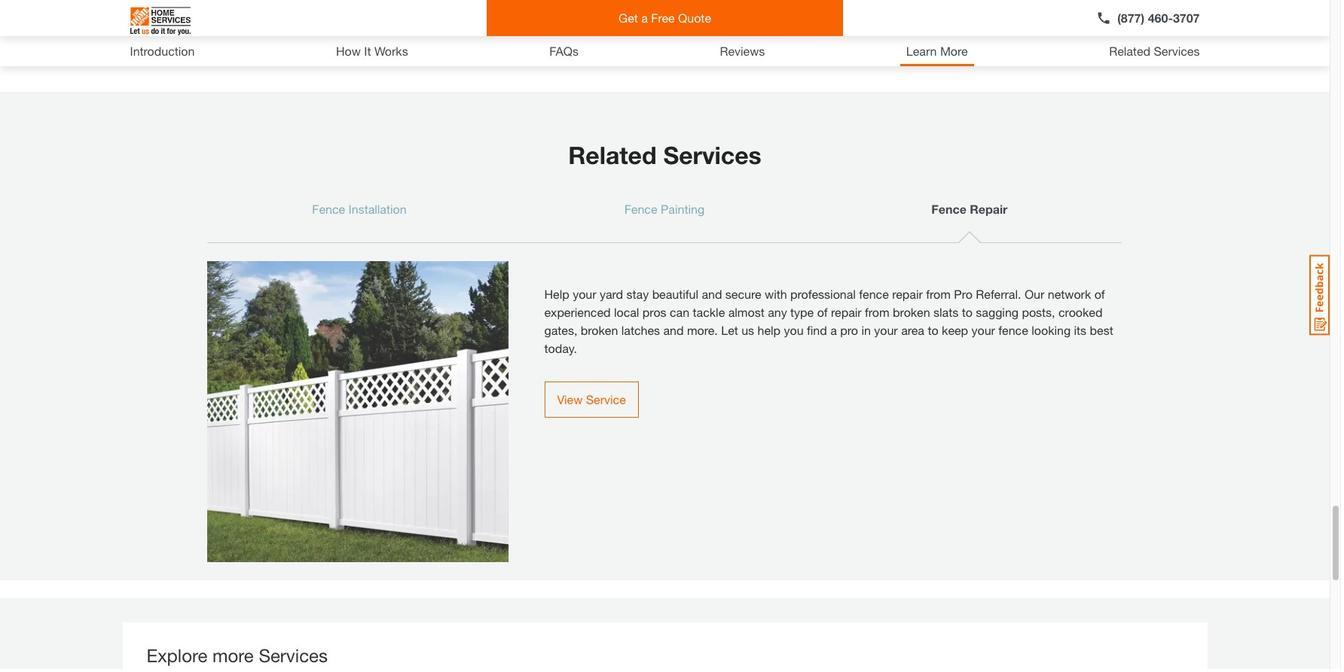 Task type: describe. For each thing, give the bounding box(es) containing it.
1 vertical spatial of
[[817, 305, 828, 320]]

(877)
[[1118, 11, 1145, 25]]

fence installation
[[312, 202, 407, 216]]

get a free quote button
[[487, 0, 843, 36]]

free
[[651, 11, 675, 25]]

find
[[807, 323, 827, 338]]

sagging
[[976, 305, 1019, 320]]

more for learn more
[[940, 44, 968, 58]]

local
[[614, 305, 639, 320]]

view
[[557, 393, 583, 407]]

fence repair
[[932, 202, 1008, 216]]

read
[[219, 29, 244, 42]]

quote
[[678, 11, 711, 25]]

3707
[[1173, 11, 1200, 25]]

1 vertical spatial repair
[[831, 305, 862, 320]]

tackle
[[693, 305, 725, 320]]

help your yard stay beautiful and secure with professional fence repair from pro referral. our network of experienced local pros can tackle almost any type of repair from broken slats to sagging posts, crooked gates, broken latches and more. let us help you find a pro in your area to keep your fence looking its best today.
[[544, 287, 1114, 356]]

0 horizontal spatial from
[[865, 305, 890, 320]]

0 vertical spatial related services
[[1109, 44, 1200, 58]]

fence for fence painting
[[624, 202, 658, 216]]

460-
[[1148, 11, 1173, 25]]

1 vertical spatial fence
[[999, 323, 1028, 338]]

it
[[364, 44, 371, 58]]

0 horizontal spatial services
[[259, 646, 328, 667]]

1 horizontal spatial your
[[874, 323, 898, 338]]

1 horizontal spatial to
[[962, 305, 973, 320]]

learn more
[[906, 44, 968, 58]]

keep
[[942, 323, 968, 338]]

fence painting
[[624, 202, 705, 216]]

crooked
[[1059, 305, 1103, 320]]

area
[[901, 323, 925, 338]]

more for read more
[[247, 29, 271, 42]]

help
[[758, 323, 781, 338]]

0 vertical spatial of
[[1095, 287, 1105, 301]]

introduction
[[130, 44, 195, 58]]

get a free quote
[[619, 11, 711, 25]]

fence for fence repair
[[932, 202, 967, 216]]

professional
[[791, 287, 856, 301]]

latches
[[621, 323, 660, 338]]

today.
[[544, 341, 577, 356]]

works
[[374, 44, 408, 58]]

yard
[[600, 287, 623, 301]]

almost
[[728, 305, 765, 320]]

fence for fence installation
[[312, 202, 345, 216]]

feedback link image
[[1310, 255, 1330, 336]]

more.
[[687, 323, 718, 338]]

0 horizontal spatial fence
[[859, 287, 889, 301]]



Task type: vqa. For each thing, say whether or not it's contained in the screenshot.
Search Questions & Answers text field
no



Task type: locate. For each thing, give the bounding box(es) containing it.
3 fence from the left
[[932, 202, 967, 216]]

1 horizontal spatial fence
[[999, 323, 1028, 338]]

reviews
[[720, 44, 765, 58]]

0 vertical spatial broken
[[893, 305, 930, 320]]

0 horizontal spatial fence
[[312, 202, 345, 216]]

0 horizontal spatial more
[[247, 29, 271, 42]]

to right area
[[928, 323, 939, 338]]

in
[[862, 323, 871, 338]]

services
[[1154, 44, 1200, 58], [663, 141, 762, 170], [259, 646, 328, 667]]

and
[[702, 287, 722, 301], [663, 323, 684, 338]]

2 horizontal spatial fence
[[932, 202, 967, 216]]

(877) 460-3707
[[1118, 11, 1200, 25]]

0 horizontal spatial broken
[[581, 323, 618, 338]]

1 vertical spatial from
[[865, 305, 890, 320]]

1 vertical spatial related services
[[568, 141, 762, 170]]

fence up in
[[859, 287, 889, 301]]

0 vertical spatial a
[[641, 11, 648, 25]]

more
[[247, 29, 271, 42], [940, 44, 968, 58]]

slats
[[934, 305, 959, 320]]

0 vertical spatial more
[[247, 29, 271, 42]]

more
[[213, 646, 254, 667]]

2 horizontal spatial your
[[972, 323, 995, 338]]

how
[[336, 44, 361, 58]]

repair up area
[[892, 287, 923, 301]]

1 horizontal spatial repair
[[892, 287, 923, 301]]

its
[[1074, 323, 1087, 338]]

painting
[[661, 202, 705, 216]]

to
[[962, 305, 973, 320], [928, 323, 939, 338]]

1 fence from the left
[[312, 202, 345, 216]]

read more
[[219, 29, 271, 42]]

service
[[586, 393, 626, 407]]

related services down (877) 460-3707 link
[[1109, 44, 1200, 58]]

with
[[765, 287, 787, 301]]

1 horizontal spatial a
[[831, 323, 837, 338]]

0 horizontal spatial of
[[817, 305, 828, 320]]

1 horizontal spatial related
[[1109, 44, 1151, 58]]

1 horizontal spatial services
[[663, 141, 762, 170]]

1 vertical spatial broken
[[581, 323, 618, 338]]

1 horizontal spatial more
[[940, 44, 968, 58]]

0 horizontal spatial repair
[[831, 305, 862, 320]]

and up tackle
[[702, 287, 722, 301]]

you
[[784, 323, 804, 338]]

1 vertical spatial services
[[663, 141, 762, 170]]

a left pro
[[831, 323, 837, 338]]

can
[[670, 305, 690, 320]]

0 vertical spatial services
[[1154, 44, 1200, 58]]

more right read
[[247, 29, 271, 42]]

your
[[573, 287, 596, 301], [874, 323, 898, 338], [972, 323, 995, 338]]

repair
[[970, 202, 1008, 216]]

any
[[768, 305, 787, 320]]

explore
[[147, 646, 208, 667]]

how it works
[[336, 44, 408, 58]]

fence left installation
[[312, 202, 345, 216]]

1 horizontal spatial fence
[[624, 202, 658, 216]]

(877) 460-3707 link
[[1096, 9, 1200, 27]]

a inside help your yard stay beautiful and secure with professional fence repair from pro referral. our network of experienced local pros can tackle almost any type of repair from broken slats to sagging posts, crooked gates, broken latches and more. let us help you find a pro in your area to keep your fence looking its best today.
[[831, 323, 837, 338]]

pros
[[643, 305, 667, 320]]

from
[[926, 287, 951, 301], [865, 305, 890, 320]]

2 vertical spatial services
[[259, 646, 328, 667]]

secure
[[726, 287, 762, 301]]

view service link
[[544, 382, 639, 418]]

pro
[[840, 323, 858, 338]]

0 vertical spatial fence
[[859, 287, 889, 301]]

fence down sagging
[[999, 323, 1028, 338]]

your right in
[[874, 323, 898, 338]]

0 vertical spatial repair
[[892, 287, 923, 301]]

repair up pro
[[831, 305, 862, 320]]

and down can
[[663, 323, 684, 338]]

a
[[641, 11, 648, 25], [831, 323, 837, 338]]

1 vertical spatial related
[[568, 141, 657, 170]]

0 horizontal spatial to
[[928, 323, 939, 338]]

1 horizontal spatial broken
[[893, 305, 930, 320]]

beautiful
[[652, 287, 699, 301]]

gates,
[[544, 323, 577, 338]]

related
[[1109, 44, 1151, 58], [568, 141, 657, 170]]

0 vertical spatial from
[[926, 287, 951, 301]]

2 fence from the left
[[624, 202, 658, 216]]

installation
[[349, 202, 407, 216]]

posts,
[[1022, 305, 1055, 320]]

0 horizontal spatial a
[[641, 11, 648, 25]]

fence
[[312, 202, 345, 216], [624, 202, 658, 216], [932, 202, 967, 216]]

best
[[1090, 323, 1114, 338]]

1 horizontal spatial and
[[702, 287, 722, 301]]

1 vertical spatial a
[[831, 323, 837, 338]]

more right learn
[[940, 44, 968, 58]]

faqs
[[549, 44, 579, 58]]

view service
[[557, 393, 626, 407]]

of up crooked
[[1095, 287, 1105, 301]]

network
[[1048, 287, 1091, 301]]

type
[[791, 305, 814, 320]]

related services up the "fence painting"
[[568, 141, 762, 170]]

get
[[619, 11, 638, 25]]

related up the "fence painting"
[[568, 141, 657, 170]]

broken
[[893, 305, 930, 320], [581, 323, 618, 338]]

stay
[[627, 287, 649, 301]]

related down (877)
[[1109, 44, 1151, 58]]

help
[[544, 287, 569, 301]]

services right the more
[[259, 646, 328, 667]]

your down sagging
[[972, 323, 995, 338]]

from up slats
[[926, 287, 951, 301]]

experienced
[[544, 305, 611, 320]]

fence
[[859, 287, 889, 301], [999, 323, 1028, 338]]

0 vertical spatial and
[[702, 287, 722, 301]]

repair
[[892, 287, 923, 301], [831, 305, 862, 320]]

1 vertical spatial to
[[928, 323, 939, 338]]

a inside button
[[641, 11, 648, 25]]

to down pro
[[962, 305, 973, 320]]

broken up area
[[893, 305, 930, 320]]

us
[[742, 323, 754, 338]]

learn
[[906, 44, 937, 58]]

broken down experienced
[[581, 323, 618, 338]]

1 vertical spatial and
[[663, 323, 684, 338]]

referral.
[[976, 287, 1021, 301]]

0 vertical spatial related
[[1109, 44, 1151, 58]]

our
[[1025, 287, 1045, 301]]

1 horizontal spatial of
[[1095, 287, 1105, 301]]

0 horizontal spatial related
[[568, 141, 657, 170]]

0 horizontal spatial your
[[573, 287, 596, 301]]

1 horizontal spatial from
[[926, 287, 951, 301]]

1 horizontal spatial related services
[[1109, 44, 1200, 58]]

fence left the repair
[[932, 202, 967, 216]]

explore more services
[[147, 646, 328, 667]]

related services
[[1109, 44, 1200, 58], [568, 141, 762, 170]]

a right the get
[[641, 11, 648, 25]]

let
[[721, 323, 738, 338]]

0 horizontal spatial and
[[663, 323, 684, 338]]

of
[[1095, 287, 1105, 301], [817, 305, 828, 320]]

fence left painting
[[624, 202, 658, 216]]

your up experienced
[[573, 287, 596, 301]]

services down 3707
[[1154, 44, 1200, 58]]

from up in
[[865, 305, 890, 320]]

0 vertical spatial to
[[962, 305, 973, 320]]

0 horizontal spatial related services
[[568, 141, 762, 170]]

1 vertical spatial more
[[940, 44, 968, 58]]

looking
[[1032, 323, 1071, 338]]

of down professional
[[817, 305, 828, 320]]

do it for you logo image
[[130, 1, 190, 41]]

pro
[[954, 287, 973, 301]]

services up painting
[[663, 141, 762, 170]]

2 horizontal spatial services
[[1154, 44, 1200, 58]]



